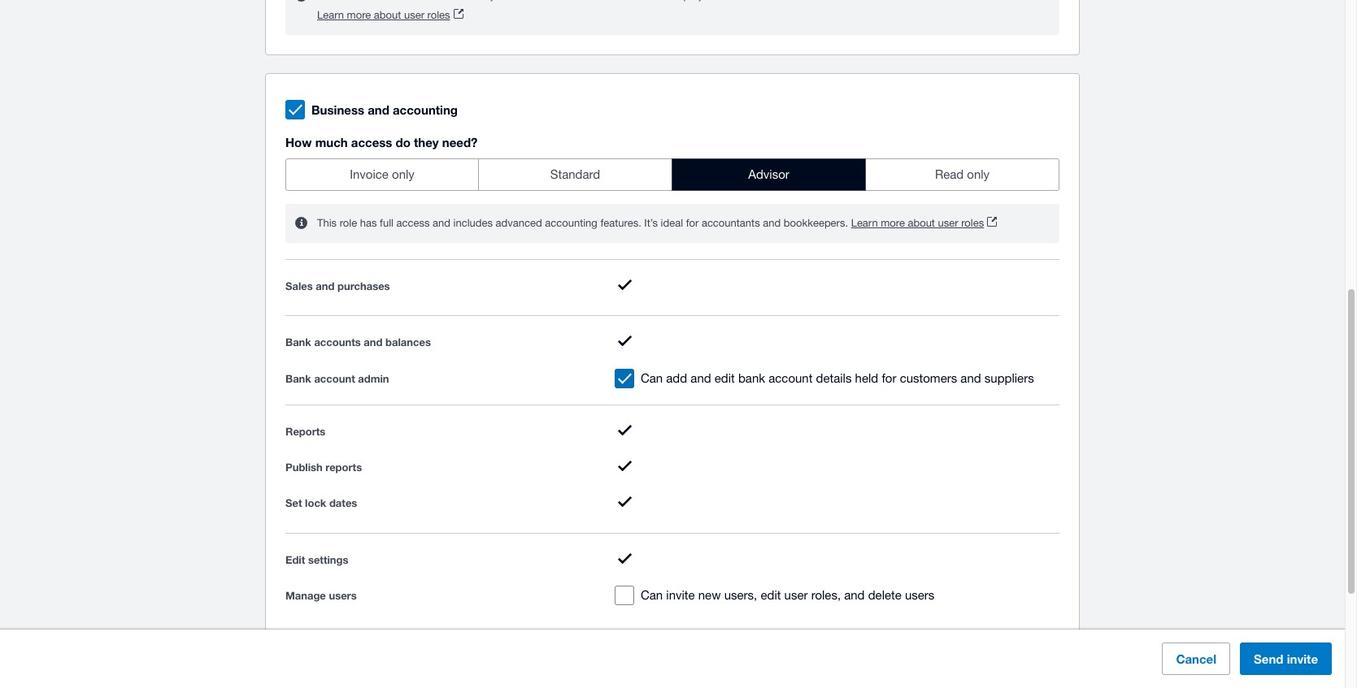 Task type: describe. For each thing, give the bounding box(es) containing it.
roles,
[[811, 589, 841, 603]]

customers
[[900, 371, 957, 385]]

and up how much access do they need?
[[368, 103, 389, 117]]

bank account admin
[[285, 372, 389, 385]]

business
[[311, 103, 364, 117]]

0 horizontal spatial accounting
[[393, 103, 458, 117]]

advanced
[[496, 217, 542, 229]]

can add and edit bank account details held for customers and suppliers
[[641, 371, 1034, 385]]

bank for bank accounts and balances
[[285, 336, 311, 349]]

full
[[380, 217, 393, 229]]

0 horizontal spatial for
[[686, 217, 699, 229]]

it's
[[644, 217, 658, 229]]

read
[[935, 168, 964, 181]]

1 vertical spatial for
[[882, 371, 896, 385]]

user inside "link"
[[404, 9, 424, 21]]

1 vertical spatial learn
[[851, 217, 878, 229]]

reports
[[285, 425, 326, 438]]

need?
[[442, 135, 478, 150]]

1 horizontal spatial learn more about user roles link
[[851, 214, 997, 233]]

edit settings
[[285, 554, 348, 567]]

how
[[285, 135, 312, 150]]

this
[[317, 217, 337, 229]]

do
[[396, 135, 411, 150]]

admin
[[358, 372, 389, 385]]

sales and purchases
[[285, 280, 390, 293]]

1 vertical spatial edit
[[761, 589, 781, 603]]

more inside "link"
[[347, 9, 371, 21]]

delete
[[868, 589, 902, 603]]

invite for send
[[1287, 652, 1318, 667]]

1 horizontal spatial users
[[905, 589, 935, 603]]

1 vertical spatial user
[[938, 217, 958, 229]]

and left suppliers
[[961, 371, 981, 385]]

option group containing invoice only
[[285, 159, 1059, 191]]

bookkeepers.
[[784, 217, 848, 229]]

has
[[360, 217, 377, 229]]

bank accounts and balances
[[285, 336, 431, 349]]

ideal
[[661, 217, 683, 229]]

send
[[1254, 652, 1283, 667]]

this role has full access and includes advanced accounting features. it's ideal for accountants and bookkeepers. learn more about user roles
[[317, 217, 984, 229]]

1 horizontal spatial account
[[769, 371, 813, 385]]

much
[[315, 135, 348, 150]]

send invite button
[[1240, 643, 1332, 676]]

invoice
[[350, 168, 389, 181]]

0 vertical spatial about
[[374, 9, 401, 21]]

suppliers
[[985, 371, 1034, 385]]

users,
[[724, 589, 757, 603]]

send invite
[[1254, 652, 1318, 667]]

manage
[[285, 590, 326, 603]]

how much access do they need?
[[285, 135, 478, 150]]

purchases
[[337, 280, 390, 293]]

manage users
[[285, 590, 357, 603]]

1 vertical spatial roles
[[961, 217, 984, 229]]

role
[[340, 217, 357, 229]]

lock
[[305, 497, 326, 510]]

cancel
[[1176, 652, 1216, 667]]

and right accountants
[[763, 217, 781, 229]]

publish reports
[[285, 461, 362, 474]]

0 vertical spatial access
[[351, 135, 392, 150]]

balances
[[385, 336, 431, 349]]



Task type: locate. For each thing, give the bounding box(es) containing it.
1 horizontal spatial edit
[[761, 589, 781, 603]]

0 vertical spatial more
[[347, 9, 371, 21]]

access right full
[[396, 217, 430, 229]]

1 horizontal spatial only
[[967, 168, 990, 181]]

1 horizontal spatial invite
[[1287, 652, 1318, 667]]

settings
[[308, 554, 348, 567]]

1 vertical spatial about
[[908, 217, 935, 229]]

set lock dates
[[285, 497, 357, 510]]

user
[[404, 9, 424, 21], [938, 217, 958, 229], [784, 589, 808, 603]]

invite
[[666, 589, 695, 603], [1287, 652, 1318, 667]]

invite for can
[[666, 589, 695, 603]]

bank
[[738, 371, 765, 385]]

can left add
[[641, 371, 663, 385]]

invoice only
[[350, 168, 415, 181]]

1 horizontal spatial learn
[[851, 217, 878, 229]]

2 bank from the top
[[285, 372, 311, 385]]

only
[[392, 168, 415, 181], [967, 168, 990, 181]]

0 vertical spatial user
[[404, 9, 424, 21]]

1 bank from the top
[[285, 336, 311, 349]]

account
[[769, 371, 813, 385], [314, 372, 355, 385]]

features.
[[600, 217, 641, 229]]

roles
[[427, 9, 450, 21], [961, 217, 984, 229]]

only right read
[[967, 168, 990, 181]]

reports
[[326, 461, 362, 474]]

and left includes
[[433, 217, 450, 229]]

0 horizontal spatial only
[[392, 168, 415, 181]]

account right bank
[[769, 371, 813, 385]]

invite right send
[[1287, 652, 1318, 667]]

users right manage
[[329, 590, 357, 603]]

1 vertical spatial invite
[[1287, 652, 1318, 667]]

only for invoice only
[[392, 168, 415, 181]]

account down accounts
[[314, 372, 355, 385]]

learn more about user roles
[[317, 9, 450, 21]]

details
[[816, 371, 852, 385]]

add
[[666, 371, 687, 385]]

users right delete
[[905, 589, 935, 603]]

access
[[351, 135, 392, 150], [396, 217, 430, 229]]

1 horizontal spatial roles
[[961, 217, 984, 229]]

invite inside button
[[1287, 652, 1318, 667]]

1 vertical spatial bank
[[285, 372, 311, 385]]

standard
[[550, 168, 600, 181]]

0 vertical spatial roles
[[427, 9, 450, 21]]

1 horizontal spatial access
[[396, 217, 430, 229]]

0 vertical spatial can
[[641, 371, 663, 385]]

0 horizontal spatial account
[[314, 372, 355, 385]]

for
[[686, 217, 699, 229], [882, 371, 896, 385]]

0 vertical spatial accounting
[[393, 103, 458, 117]]

option group
[[285, 159, 1059, 191]]

can for can add and edit bank account details held for customers and suppliers
[[641, 371, 663, 385]]

1 vertical spatial more
[[881, 217, 905, 229]]

0 horizontal spatial invite
[[666, 589, 695, 603]]

learn more about user roles link
[[317, 6, 463, 25], [851, 214, 997, 233]]

0 horizontal spatial roles
[[427, 9, 450, 21]]

held
[[855, 371, 878, 385]]

1 horizontal spatial more
[[881, 217, 905, 229]]

can invite new users, edit user roles, and delete users
[[641, 589, 935, 603]]

0 horizontal spatial users
[[329, 590, 357, 603]]

accounting down standard
[[545, 217, 597, 229]]

publish
[[285, 461, 323, 474]]

and
[[368, 103, 389, 117], [433, 217, 450, 229], [763, 217, 781, 229], [316, 280, 335, 293], [364, 336, 383, 349], [691, 371, 711, 385], [961, 371, 981, 385], [844, 589, 865, 603]]

and right add
[[691, 371, 711, 385]]

0 horizontal spatial about
[[374, 9, 401, 21]]

only for read only
[[967, 168, 990, 181]]

can for can invite new users, edit user roles, and delete users
[[641, 589, 663, 603]]

dates
[[329, 497, 357, 510]]

0 vertical spatial for
[[686, 217, 699, 229]]

set
[[285, 497, 302, 510]]

about
[[374, 9, 401, 21], [908, 217, 935, 229]]

0 horizontal spatial access
[[351, 135, 392, 150]]

and left balances
[[364, 336, 383, 349]]

can left new
[[641, 589, 663, 603]]

0 horizontal spatial user
[[404, 9, 424, 21]]

0 vertical spatial learn more about user roles link
[[317, 6, 463, 25]]

can
[[641, 371, 663, 385], [641, 589, 663, 603]]

bank
[[285, 336, 311, 349], [285, 372, 311, 385]]

0 vertical spatial invite
[[666, 589, 695, 603]]

accounting
[[393, 103, 458, 117], [545, 217, 597, 229]]

0 horizontal spatial learn more about user roles link
[[317, 6, 463, 25]]

2 vertical spatial user
[[784, 589, 808, 603]]

bank up reports
[[285, 372, 311, 385]]

advisor
[[748, 168, 789, 181]]

1 can from the top
[[641, 371, 663, 385]]

0 horizontal spatial more
[[347, 9, 371, 21]]

read only
[[935, 168, 990, 181]]

edit
[[285, 554, 305, 567]]

0 vertical spatial edit
[[715, 371, 735, 385]]

1 horizontal spatial accounting
[[545, 217, 597, 229]]

1 vertical spatial access
[[396, 217, 430, 229]]

new
[[698, 589, 721, 603]]

bank left accounts
[[285, 336, 311, 349]]

access left the do at the left top of page
[[351, 135, 392, 150]]

cancel button
[[1162, 643, 1230, 676]]

roles inside "link"
[[427, 9, 450, 21]]

0 vertical spatial bank
[[285, 336, 311, 349]]

1 vertical spatial learn more about user roles link
[[851, 214, 997, 233]]

and right sales
[[316, 280, 335, 293]]

they
[[414, 135, 439, 150]]

1 only from the left
[[392, 168, 415, 181]]

for right ideal
[[686, 217, 699, 229]]

edit left bank
[[715, 371, 735, 385]]

includes
[[453, 217, 493, 229]]

and right "roles,"
[[844, 589, 865, 603]]

edit
[[715, 371, 735, 385], [761, 589, 781, 603]]

accounts
[[314, 336, 361, 349]]

2 horizontal spatial user
[[938, 217, 958, 229]]

more
[[347, 9, 371, 21], [881, 217, 905, 229]]

invite left new
[[666, 589, 695, 603]]

sales
[[285, 280, 313, 293]]

0 horizontal spatial edit
[[715, 371, 735, 385]]

accountants
[[702, 217, 760, 229]]

0 horizontal spatial learn
[[317, 9, 344, 21]]

1 horizontal spatial user
[[784, 589, 808, 603]]

learn inside learn more about user roles "link"
[[317, 9, 344, 21]]

business and accounting
[[311, 103, 458, 117]]

1 horizontal spatial about
[[908, 217, 935, 229]]

0 vertical spatial learn
[[317, 9, 344, 21]]

bank for bank account admin
[[285, 372, 311, 385]]

edit right users,
[[761, 589, 781, 603]]

accounting up they
[[393, 103, 458, 117]]

users
[[905, 589, 935, 603], [329, 590, 357, 603]]

1 horizontal spatial for
[[882, 371, 896, 385]]

1 vertical spatial can
[[641, 589, 663, 603]]

2 can from the top
[[641, 589, 663, 603]]

1 vertical spatial accounting
[[545, 217, 597, 229]]

for right held
[[882, 371, 896, 385]]

only down the do at the left top of page
[[392, 168, 415, 181]]

2 only from the left
[[967, 168, 990, 181]]

learn
[[317, 9, 344, 21], [851, 217, 878, 229]]



Task type: vqa. For each thing, say whether or not it's contained in the screenshot.
faster
no



